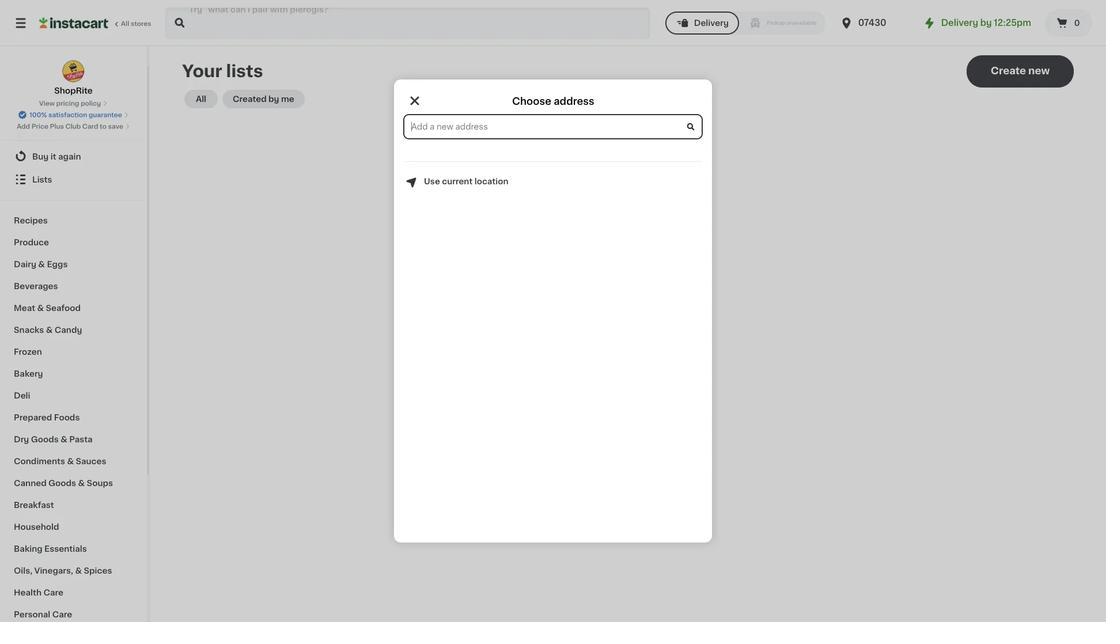 Task type: describe. For each thing, give the bounding box(es) containing it.
choose address dialog
[[394, 80, 712, 543]]

again
[[58, 152, 81, 160]]

delivery by 12:25pm link
[[923, 16, 1031, 30]]

buy it again
[[32, 152, 81, 160]]

it
[[51, 152, 56, 160]]

dairy & eggs
[[14, 260, 68, 268]]

foods
[[54, 413, 80, 421]]

location
[[475, 177, 508, 186]]

soups
[[87, 479, 113, 487]]

  text field inside choose address dialog
[[404, 115, 702, 138]]

100% satisfaction guarantee
[[29, 112, 122, 118]]

personal care link
[[7, 603, 140, 622]]

me
[[281, 95, 294, 103]]

oils, vinegars, & spices link
[[7, 559, 140, 581]]

seafood
[[46, 304, 81, 312]]

create
[[991, 66, 1026, 76]]

dairy & eggs link
[[7, 253, 140, 275]]

& inside the oils, vinegars, & spices link
[[75, 566, 82, 574]]

shoprite
[[54, 87, 93, 95]]

dry
[[14, 435, 29, 443]]

add
[[17, 123, 30, 130]]

policy
[[81, 100, 101, 107]]

guarantee
[[89, 112, 122, 118]]

lists
[[226, 63, 263, 80]]

snacks
[[14, 326, 44, 334]]

create new
[[991, 66, 1050, 76]]

delivery for delivery
[[694, 19, 729, 27]]

by for delivery
[[980, 19, 992, 27]]

address
[[554, 97, 594, 106]]

created by me button
[[222, 90, 305, 108]]

canned
[[14, 479, 47, 487]]

deli
[[14, 391, 30, 399]]

created
[[233, 95, 267, 103]]

shoprite link
[[54, 60, 93, 97]]

goods for canned
[[48, 479, 76, 487]]

bakery
[[14, 369, 43, 377]]

canned goods & soups
[[14, 479, 113, 487]]

care for personal care
[[52, 610, 72, 618]]

choose address
[[512, 97, 594, 106]]

club
[[65, 123, 81, 130]]

health
[[14, 588, 41, 596]]

instacart logo image
[[39, 16, 108, 30]]

0
[[1074, 19, 1080, 27]]

frozen link
[[7, 340, 140, 362]]

canned goods & soups link
[[7, 472, 140, 494]]

prepared foods
[[14, 413, 80, 421]]

condiments & sauces
[[14, 457, 106, 465]]

household
[[14, 523, 59, 531]]

meat & seafood
[[14, 304, 81, 312]]

your lists
[[182, 63, 263, 80]]

pricing
[[56, 100, 79, 107]]

lists
[[32, 175, 52, 183]]

deli link
[[7, 384, 140, 406]]

shop link
[[7, 122, 140, 145]]

eggs
[[47, 260, 68, 268]]

prepared foods link
[[7, 406, 140, 428]]

add price plus club card to save
[[17, 123, 123, 130]]

use
[[424, 177, 440, 186]]

beverages link
[[7, 275, 140, 297]]

prepared
[[14, 413, 52, 421]]

beverages
[[14, 282, 58, 290]]

health care link
[[7, 581, 140, 603]]

new
[[1028, 66, 1050, 76]]

produce
[[14, 238, 49, 246]]

all button
[[184, 90, 218, 108]]

shop
[[32, 129, 54, 137]]

personal
[[14, 610, 50, 618]]

meat
[[14, 304, 35, 312]]

current
[[442, 177, 473, 186]]

dry goods & pasta link
[[7, 428, 140, 450]]

create new button
[[967, 55, 1074, 88]]



Task type: vqa. For each thing, say whether or not it's contained in the screenshot.
Other Goods "link"
no



Task type: locate. For each thing, give the bounding box(es) containing it.
0 vertical spatial goods
[[31, 435, 59, 443]]

view
[[39, 100, 55, 107]]

baking essentials link
[[7, 538, 140, 559]]

buy it again link
[[7, 145, 140, 168]]

goods
[[31, 435, 59, 443], [48, 479, 76, 487]]

recipes
[[14, 216, 48, 224]]

  text field
[[404, 115, 702, 138]]

oils,
[[14, 566, 32, 574]]

care for health care
[[43, 588, 63, 596]]

goods for dry
[[31, 435, 59, 443]]

1 vertical spatial goods
[[48, 479, 76, 487]]

breakfast
[[14, 501, 54, 509]]

by inside delivery by 12:25pm link
[[980, 19, 992, 27]]

1 horizontal spatial all
[[196, 95, 206, 103]]

household link
[[7, 516, 140, 538]]

0 horizontal spatial delivery
[[694, 19, 729, 27]]

all
[[121, 20, 129, 27], [196, 95, 206, 103]]

dairy
[[14, 260, 36, 268]]

service type group
[[665, 12, 826, 35]]

& inside condiments & sauces link
[[67, 457, 74, 465]]

& right meat
[[37, 304, 44, 312]]

1 horizontal spatial by
[[980, 19, 992, 27]]

all down your
[[196, 95, 206, 103]]

shoprite logo image
[[62, 60, 85, 83]]

by for created
[[269, 95, 279, 103]]

spices
[[84, 566, 112, 574]]

by left me
[[269, 95, 279, 103]]

personal care
[[14, 610, 72, 618]]

0 vertical spatial by
[[980, 19, 992, 27]]

dry goods & pasta
[[14, 435, 93, 443]]

& left "eggs"
[[38, 260, 45, 268]]

None search field
[[165, 7, 650, 39]]

save
[[108, 123, 123, 130]]

search address image
[[686, 122, 696, 132]]

sauces
[[76, 457, 106, 465]]

plus
[[50, 123, 64, 130]]

& inside snacks & candy link
[[46, 326, 53, 334]]

goods down condiments & sauces
[[48, 479, 76, 487]]

breakfast link
[[7, 494, 140, 516]]

to
[[100, 123, 107, 130]]

frozen
[[14, 347, 42, 355]]

0 horizontal spatial by
[[269, 95, 279, 103]]

by left 12:25pm
[[980, 19, 992, 27]]

12:25pm
[[994, 19, 1031, 27]]

& left soups
[[78, 479, 85, 487]]

vinegars,
[[34, 566, 73, 574]]

add price plus club card to save link
[[17, 122, 130, 131]]

all for all stores
[[121, 20, 129, 27]]

&
[[38, 260, 45, 268], [37, 304, 44, 312], [46, 326, 53, 334], [61, 435, 67, 443], [67, 457, 74, 465], [78, 479, 85, 487], [75, 566, 82, 574]]

all stores link
[[39, 7, 152, 39]]

07430
[[858, 19, 886, 27]]

delivery by 12:25pm
[[941, 19, 1031, 27]]

all inside button
[[196, 95, 206, 103]]

card
[[82, 123, 98, 130]]

pasta
[[69, 435, 93, 443]]

use current location
[[424, 177, 508, 186]]

use current location button
[[404, 176, 508, 190]]

0 vertical spatial care
[[43, 588, 63, 596]]

07430 button
[[840, 7, 909, 39]]

delivery inside delivery by 12:25pm link
[[941, 19, 978, 27]]

essentials
[[44, 544, 87, 553]]

candy
[[55, 326, 82, 334]]

bakery link
[[7, 362, 140, 384]]

stores
[[131, 20, 151, 27]]

view pricing policy
[[39, 100, 101, 107]]

0 vertical spatial all
[[121, 20, 129, 27]]

satisfaction
[[48, 112, 87, 118]]

created by me
[[233, 95, 294, 103]]

& inside dairy & eggs link
[[38, 260, 45, 268]]

1 vertical spatial by
[[269, 95, 279, 103]]

lists link
[[7, 168, 140, 191]]

by inside created by me button
[[269, 95, 279, 103]]

& left spices
[[75, 566, 82, 574]]

& inside meat & seafood link
[[37, 304, 44, 312]]

condiments
[[14, 457, 65, 465]]

oils, vinegars, & spices
[[14, 566, 112, 574]]

& inside canned goods & soups link
[[78, 479, 85, 487]]

choose
[[512, 97, 551, 106]]

care down vinegars,
[[43, 588, 63, 596]]

delivery button
[[665, 12, 739, 35]]

all stores
[[121, 20, 151, 27]]

care down health care link
[[52, 610, 72, 618]]

delivery for delivery by 12:25pm
[[941, 19, 978, 27]]

buy
[[32, 152, 49, 160]]

health care
[[14, 588, 63, 596]]

1 vertical spatial care
[[52, 610, 72, 618]]

care inside "link"
[[52, 610, 72, 618]]

snacks & candy
[[14, 326, 82, 334]]

baking
[[14, 544, 42, 553]]

& left the pasta
[[61, 435, 67, 443]]

all left stores
[[121, 20, 129, 27]]

meat & seafood link
[[7, 297, 140, 319]]

baking essentials
[[14, 544, 87, 553]]

all for all
[[196, 95, 206, 103]]

recipes link
[[7, 209, 140, 231]]

0 button
[[1045, 9, 1092, 37]]

delivery
[[941, 19, 978, 27], [694, 19, 729, 27]]

price
[[32, 123, 48, 130]]

0 horizontal spatial all
[[121, 20, 129, 27]]

your
[[182, 63, 222, 80]]

produce link
[[7, 231, 140, 253]]

100%
[[29, 112, 47, 118]]

1 horizontal spatial delivery
[[941, 19, 978, 27]]

delivery inside delivery button
[[694, 19, 729, 27]]

& inside dry goods & pasta link
[[61, 435, 67, 443]]

snacks & candy link
[[7, 319, 140, 340]]

goods down prepared foods
[[31, 435, 59, 443]]

& left 'sauces' on the left
[[67, 457, 74, 465]]

1 vertical spatial all
[[196, 95, 206, 103]]

& left candy
[[46, 326, 53, 334]]



